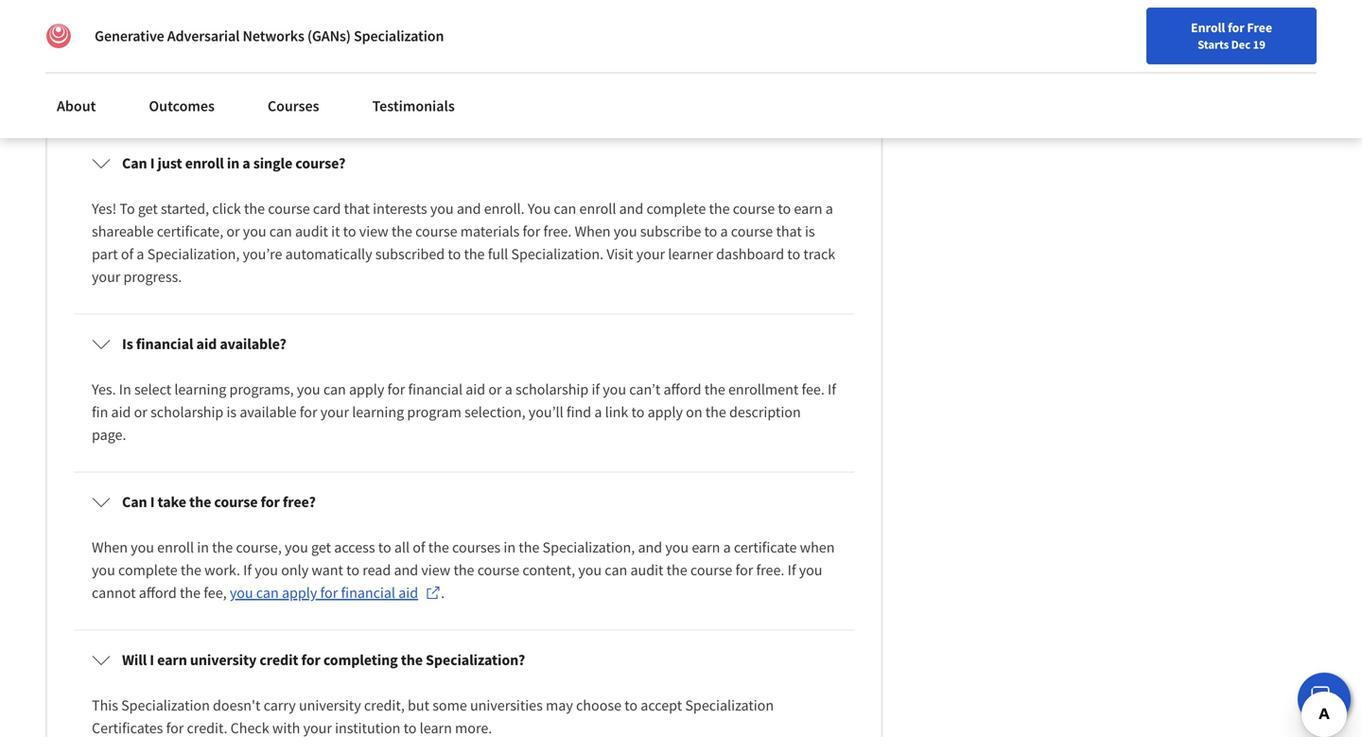 Task type: vqa. For each thing, say whether or not it's contained in the screenshot.
Free.
yes



Task type: locate. For each thing, give the bounding box(es) containing it.
1 vertical spatial apply
[[648, 403, 683, 422]]

0 horizontal spatial that
[[344, 199, 370, 218]]

coursera image
[[23, 15, 143, 46]]

courses
[[268, 97, 319, 115]]

None search field
[[270, 12, 582, 50]]

1 vertical spatial financial
[[408, 380, 463, 399]]

specialization right accept
[[686, 696, 774, 715]]

or up selection,
[[489, 380, 502, 399]]

2 vertical spatial earn
[[157, 651, 187, 669]]

1 vertical spatial free.
[[757, 561, 785, 580]]

to
[[120, 199, 135, 218]]

check
[[231, 719, 269, 737]]

what is the refund policy?
[[122, 18, 292, 37]]

cancel down "subscribed,"
[[169, 87, 209, 105]]

1 horizontal spatial refund
[[477, 87, 519, 105]]

for down certificate at bottom right
[[736, 561, 754, 580]]

completing
[[324, 651, 398, 669]]

free
[[304, 64, 329, 83]]

university up doesn't
[[190, 651, 257, 669]]

0 horizontal spatial university
[[190, 651, 257, 669]]

enroll up visit
[[580, 199, 616, 218]]

chat with us image
[[1310, 684, 1340, 714]]

you can apply for financial aid link
[[230, 581, 441, 604]]

1 vertical spatial learning
[[352, 403, 404, 422]]

specialization up the 'certificates'
[[121, 696, 210, 715]]

0 horizontal spatial when
[[92, 538, 128, 557]]

0 vertical spatial apply
[[349, 380, 385, 399]]

1 vertical spatial but
[[408, 696, 430, 715]]

credit
[[260, 651, 299, 669]]

at left no
[[542, 64, 555, 83]]

will
[[122, 651, 147, 669]]

1 vertical spatial view
[[421, 561, 451, 580]]

earn right will
[[157, 651, 187, 669]]

that right card
[[344, 199, 370, 218]]

your down part at top
[[92, 267, 121, 286]]

yes. in select learning programs, you can apply for financial aid or a scholarship if you can't afford the enrollment fee. if fin aid or scholarship is available for your learning program selection, you'll find a link to apply on the description page.
[[92, 380, 840, 444]]

learning left program
[[352, 403, 404, 422]]

0 horizontal spatial refund
[[198, 18, 242, 37]]

0 horizontal spatial financial
[[136, 334, 193, 353]]

refund left policy
[[477, 87, 519, 105]]

enroll inside yes! to get started, click the course card that interests you and enroll. you can enroll and complete the course to earn a shareable certificate, or you can audit it to view the course materials for free. when you subscribe to a course that is part of a specialization, you're automatically subscribed to the full specialization. visit your learner dashboard to track your progress.
[[580, 199, 616, 218]]

courses
[[452, 538, 501, 557]]

can left just
[[122, 154, 147, 173]]

you can apply for financial aid
[[230, 583, 418, 602]]

1 horizontal spatial scholarship
[[516, 380, 589, 399]]

2 vertical spatial i
[[150, 651, 154, 669]]

0 vertical spatial can
[[122, 154, 147, 173]]

1 horizontal spatial earn
[[692, 538, 721, 557]]

complete up subscribe
[[647, 199, 706, 218]]

of right part at top
[[121, 245, 134, 263]]

1 vertical spatial at
[[326, 87, 338, 105]]

earn up track
[[794, 199, 823, 218]]

if up about
[[92, 64, 100, 83]]

afford right cannot
[[139, 583, 177, 602]]

can down "subscribed,"
[[143, 87, 166, 105]]

earn left certificate at bottom right
[[692, 538, 721, 557]]

complete up cannot
[[118, 561, 178, 580]]

free. down certificate at bottom right
[[757, 561, 785, 580]]

2 horizontal spatial or
[[489, 380, 502, 399]]

1 horizontal spatial learning
[[352, 403, 404, 422]]

this specialization doesn't carry university credit, but some universities may choose to accept specialization certificates for credit. check with your institution to learn more.
[[92, 696, 777, 737]]

i inside will i earn university credit for completing the specialization? dropdown button
[[150, 651, 154, 669]]

2 horizontal spatial specialization
[[686, 696, 774, 715]]

0 horizontal spatial cancel
[[169, 87, 209, 105]]

0 horizontal spatial full
[[454, 87, 474, 105]]

earn inside yes! to get started, click the course card that interests you and enroll. you can enroll and complete the course to earn a shareable certificate, or you can audit it to view the course materials for free. when you subscribe to a course that is part of a specialization, you're automatically subscribed to the full specialization. visit your learner dashboard to track your progress.
[[794, 199, 823, 218]]

afford up on
[[664, 380, 702, 399]]

0 horizontal spatial get
[[138, 199, 158, 218]]

when up visit
[[575, 222, 611, 241]]

card
[[313, 199, 341, 218]]

financial down read
[[341, 583, 396, 602]]

view up opens in a new tab image
[[421, 561, 451, 580]]

1 horizontal spatial that
[[776, 222, 802, 241]]

1 vertical spatial complete
[[118, 561, 178, 580]]

learner
[[668, 245, 713, 263]]

in up work.
[[197, 538, 209, 557]]

your right available
[[321, 403, 349, 422]]

or
[[227, 222, 240, 241], [489, 380, 502, 399], [134, 403, 148, 422]]

i left take
[[150, 493, 155, 511]]

what is the refund policy? button
[[77, 1, 852, 54]]

3 i from the top
[[150, 651, 154, 669]]

1 vertical spatial enroll
[[580, 199, 616, 218]]

or down click
[[227, 222, 240, 241]]

for up dec
[[1228, 19, 1245, 36]]

0 vertical spatial get
[[232, 64, 252, 83]]

if
[[92, 64, 100, 83], [828, 380, 836, 399], [243, 561, 252, 580], [788, 561, 796, 580]]

specialization?
[[426, 651, 525, 669]]

is up track
[[805, 222, 815, 241]]

when
[[575, 222, 611, 241], [92, 538, 128, 557]]

can i just enroll in a single course? button
[[77, 137, 852, 190]]

free?
[[283, 493, 316, 511]]

take
[[158, 493, 186, 511]]

free. inside when you enroll in the course, you get access to all of the courses in the specialization, and you earn a certificate when you complete the work. if you only want to read and view the course content, you can audit the course for free. if you cannot afford the fee,
[[757, 561, 785, 580]]

1 horizontal spatial afford
[[664, 380, 702, 399]]

0 horizontal spatial specialization,
[[147, 245, 240, 263]]

but up learn
[[408, 696, 430, 715]]

1 i from the top
[[150, 154, 155, 173]]

track
[[804, 245, 836, 263]]

get
[[232, 64, 252, 83], [138, 199, 158, 218], [311, 538, 331, 557]]

1 vertical spatial audit
[[631, 561, 664, 580]]

to left all
[[378, 538, 391, 557]]

generative
[[95, 26, 164, 45]]

read
[[363, 561, 391, 580]]

financial up program
[[408, 380, 463, 399]]

when inside yes! to get started, click the course card that interests you and enroll. you can enroll and complete the course to earn a shareable certificate, or you can audit it to view the course materials for free. when you subscribe to a course that is part of a specialization, you're automatically subscribed to the full specialization. visit your learner dashboard to track your progress.
[[575, 222, 611, 241]]

0 horizontal spatial or
[[134, 403, 148, 422]]

0 vertical spatial at
[[542, 64, 555, 83]]

audit inside yes! to get started, click the course card that interests you and enroll. you can enroll and complete the course to earn a shareable certificate, or you can audit it to view the course materials for free. when you subscribe to a course that is part of a specialization, you're automatically subscribed to the full specialization. visit your learner dashboard to track your progress.
[[295, 222, 328, 241]]

in left single
[[227, 154, 240, 173]]

course?
[[296, 154, 346, 173]]

in inside dropdown button
[[227, 154, 240, 173]]

0 vertical spatial cancel
[[498, 64, 539, 83]]

0 horizontal spatial view
[[359, 222, 389, 241]]

can right programs,
[[323, 380, 346, 399]]

1 vertical spatial refund
[[477, 87, 519, 105]]

enroll
[[185, 154, 224, 173], [580, 199, 616, 218], [157, 538, 194, 557]]

but inside this specialization doesn't carry university credit, but some universities may choose to accept specialization certificates for credit. check with your institution to learn more.
[[408, 696, 430, 715]]

2 i from the top
[[150, 493, 155, 511]]

specialization up during
[[354, 26, 444, 45]]

credit,
[[364, 696, 405, 715]]

that up the 'dashboard'
[[776, 222, 802, 241]]

enroll for free starts dec 19
[[1191, 19, 1273, 52]]

1 horizontal spatial financial
[[341, 583, 396, 602]]

0 vertical spatial of
[[121, 245, 134, 263]]

university up the institution at left bottom
[[299, 696, 361, 715]]

0 vertical spatial financial
[[136, 334, 193, 353]]

a
[[255, 64, 263, 83], [243, 154, 250, 173], [826, 199, 834, 218], [721, 222, 728, 241], [137, 245, 144, 263], [505, 380, 513, 399], [595, 403, 602, 422], [724, 538, 731, 557]]

0 vertical spatial refund
[[198, 18, 242, 37]]

your right with
[[303, 719, 332, 737]]

is inside yes! to get started, click the course card that interests you and enroll. you can enroll and complete the course to earn a shareable certificate, or you can audit it to view the course materials for free. when you subscribe to a course that is part of a specialization, you're automatically subscribed to the full specialization. visit your learner dashboard to track your progress.
[[805, 222, 815, 241]]

enroll inside when you enroll in the course, you get access to all of the courses in the specialization, and you earn a certificate when you complete the work. if you only want to read and view the course content, you can audit the course for free. if you cannot afford the fee,
[[157, 538, 194, 557]]

in
[[227, 154, 240, 173], [197, 538, 209, 557], [504, 538, 516, 557]]

1 can from the top
[[122, 154, 147, 173]]

0 vertical spatial specialization,
[[147, 245, 240, 263]]

view down interests
[[359, 222, 389, 241]]

2 vertical spatial or
[[134, 403, 148, 422]]

0 vertical spatial when
[[575, 222, 611, 241]]

aid up selection,
[[466, 380, 486, 399]]

2 vertical spatial get
[[311, 538, 331, 557]]

for inside enroll for free starts dec 19
[[1228, 19, 1245, 36]]

get inside if you subscribed, you get a 7-day free trial during which you can cancel at no penalty. after that, we don't give refunds, but you can cancel your subscription at any time.
[[232, 64, 252, 83]]

enroll inside dropdown button
[[185, 154, 224, 173]]

1 horizontal spatial is
[[227, 403, 237, 422]]

free
[[1248, 19, 1273, 36]]

0 horizontal spatial free.
[[544, 222, 572, 241]]

1 horizontal spatial of
[[413, 538, 425, 557]]

refund left "policy?"
[[198, 18, 242, 37]]

content,
[[523, 561, 576, 580]]

if right fee.
[[828, 380, 836, 399]]

2 horizontal spatial financial
[[408, 380, 463, 399]]

for inside this specialization doesn't carry university credit, but some universities may choose to accept specialization certificates for credit. check with your institution to learn more.
[[166, 719, 184, 737]]

trial
[[332, 64, 358, 83]]

is financial aid available?
[[122, 334, 287, 353]]

enrollment
[[729, 380, 799, 399]]

1 horizontal spatial specialization,
[[543, 538, 635, 557]]

subscribed,
[[130, 64, 203, 83]]

page.
[[92, 425, 126, 444]]

yes.
[[92, 380, 116, 399]]

1 horizontal spatial free.
[[757, 561, 785, 580]]

0 vertical spatial or
[[227, 222, 240, 241]]

0 vertical spatial but
[[92, 87, 114, 105]]

0 horizontal spatial of
[[121, 245, 134, 263]]

0 vertical spatial afford
[[664, 380, 702, 399]]

your left subscription
[[212, 87, 241, 105]]

0 vertical spatial view
[[359, 222, 389, 241]]

1 horizontal spatial full
[[488, 245, 508, 263]]

1 vertical spatial when
[[92, 538, 128, 557]]

to right 'it'
[[343, 222, 356, 241]]

financial
[[136, 334, 193, 353], [408, 380, 463, 399], [341, 583, 396, 602]]

learning
[[174, 380, 226, 399], [352, 403, 404, 422]]

2 can from the top
[[122, 493, 147, 511]]

only
[[281, 561, 309, 580]]

1 vertical spatial or
[[489, 380, 502, 399]]

fee.
[[802, 380, 825, 399]]

1 horizontal spatial or
[[227, 222, 240, 241]]

for left free?
[[261, 493, 280, 511]]

1 horizontal spatial in
[[227, 154, 240, 173]]

view
[[359, 222, 389, 241], [421, 561, 451, 580]]

available?
[[220, 334, 287, 353]]

1 vertical spatial can
[[122, 493, 147, 511]]

i right will
[[150, 651, 154, 669]]

refund inside dropdown button
[[198, 18, 242, 37]]

2 vertical spatial enroll
[[157, 538, 194, 557]]

0 vertical spatial complete
[[647, 199, 706, 218]]

can up you're
[[270, 222, 292, 241]]

progress.
[[124, 267, 182, 286]]

scholarship
[[516, 380, 589, 399], [151, 403, 224, 422]]

financial right "is"
[[136, 334, 193, 353]]

enroll down take
[[157, 538, 194, 557]]

a left 7-
[[255, 64, 263, 83]]

a up selection,
[[505, 380, 513, 399]]

for left credit.
[[166, 719, 184, 737]]

0 vertical spatial that
[[344, 199, 370, 218]]

i left just
[[150, 154, 155, 173]]

to inside yes. in select learning programs, you can apply for financial aid or a scholarship if you can't afford the enrollment fee. if fin aid or scholarship is available for your learning program selection, you'll find a link to apply on the description page.
[[632, 403, 645, 422]]

0 vertical spatial is
[[159, 18, 170, 37]]

2 horizontal spatial get
[[311, 538, 331, 557]]

audit
[[295, 222, 328, 241], [631, 561, 664, 580]]

for right available
[[300, 403, 318, 422]]

for right credit
[[301, 651, 321, 669]]

0 vertical spatial free.
[[544, 222, 572, 241]]

0 vertical spatial enroll
[[185, 154, 224, 173]]

deeplearning.ai image
[[45, 23, 72, 49]]

university inside this specialization doesn't carry university credit, but some universities may choose to accept specialization certificates for credit. check with your institution to learn more.
[[299, 696, 361, 715]]

for inside will i earn university credit for completing the specialization? dropdown button
[[301, 651, 321, 669]]

2 horizontal spatial earn
[[794, 199, 823, 218]]

get left 7-
[[232, 64, 252, 83]]

enroll
[[1191, 19, 1226, 36]]

automatically
[[285, 245, 372, 263]]

started,
[[161, 199, 209, 218]]

1 horizontal spatial view
[[421, 561, 451, 580]]

to
[[778, 199, 791, 218], [343, 222, 356, 241], [705, 222, 718, 241], [448, 245, 461, 263], [788, 245, 801, 263], [632, 403, 645, 422], [378, 538, 391, 557], [346, 561, 360, 580], [625, 696, 638, 715], [404, 719, 417, 737]]

1 vertical spatial is
[[805, 222, 815, 241]]

interests
[[373, 199, 427, 218]]

get up want
[[311, 538, 331, 557]]

2 horizontal spatial apply
[[648, 403, 683, 422]]

menu item
[[1020, 19, 1141, 80]]

see our full refund policy link
[[403, 85, 583, 107]]

after
[[631, 64, 661, 83]]

can right content,
[[605, 561, 628, 580]]

i inside can i take the course for free? dropdown button
[[150, 493, 155, 511]]

can inside dropdown button
[[122, 493, 147, 511]]

free. inside yes! to get started, click the course card that interests you and enroll. you can enroll and complete the course to earn a shareable certificate, or you can audit it to view the course materials for free. when you subscribe to a course that is part of a specialization, you're automatically subscribed to the full specialization. visit your learner dashboard to track your progress.
[[544, 222, 572, 241]]

1 horizontal spatial get
[[232, 64, 252, 83]]

to right "link"
[[632, 403, 645, 422]]

1 horizontal spatial audit
[[631, 561, 664, 580]]

aid
[[196, 334, 217, 353], [466, 380, 486, 399], [111, 403, 131, 422], [399, 583, 418, 602]]

this
[[92, 696, 118, 715]]

1 vertical spatial get
[[138, 199, 158, 218]]

or down select
[[134, 403, 148, 422]]

at left 'any'
[[326, 87, 338, 105]]

for down want
[[320, 583, 338, 602]]

no
[[558, 64, 574, 83]]

aid left available?
[[196, 334, 217, 353]]

description
[[730, 403, 801, 422]]

your inside this specialization doesn't carry university credit, but some universities may choose to accept specialization certificates for credit. check with your institution to learn more.
[[303, 719, 332, 737]]

at
[[542, 64, 555, 83], [326, 87, 338, 105]]

penalty.
[[577, 64, 628, 83]]

don't
[[718, 64, 752, 83]]

specialization, up content,
[[543, 538, 635, 557]]

0 horizontal spatial is
[[159, 18, 170, 37]]

can for can i just enroll in a single course?
[[122, 154, 147, 173]]

doesn't
[[213, 696, 261, 715]]

see
[[403, 87, 426, 105]]

can inside dropdown button
[[122, 154, 147, 173]]

of right all
[[413, 538, 425, 557]]

scholarship up you'll
[[516, 380, 589, 399]]

1 vertical spatial specialization,
[[543, 538, 635, 557]]

certificate,
[[157, 222, 224, 241]]

1 vertical spatial of
[[413, 538, 425, 557]]

1 horizontal spatial university
[[299, 696, 361, 715]]

can inside yes. in select learning programs, you can apply for financial aid or a scholarship if you can't afford the enrollment fee. if fin aid or scholarship is available for your learning program selection, you'll find a link to apply on the description page.
[[323, 380, 346, 399]]

0 vertical spatial earn
[[794, 199, 823, 218]]

can left take
[[122, 493, 147, 511]]

for down you on the top left of page
[[523, 222, 541, 241]]

full down materials
[[488, 245, 508, 263]]

0 horizontal spatial scholarship
[[151, 403, 224, 422]]

free. up specialization.
[[544, 222, 572, 241]]

for inside you can apply for financial aid link
[[320, 583, 338, 602]]

0 vertical spatial learning
[[174, 380, 226, 399]]

a left certificate at bottom right
[[724, 538, 731, 557]]

1 vertical spatial full
[[488, 245, 508, 263]]

a left single
[[243, 154, 250, 173]]

i inside can i just enroll in a single course? dropdown button
[[150, 154, 155, 173]]

enroll right just
[[185, 154, 224, 173]]

is left available
[[227, 403, 237, 422]]

i
[[150, 154, 155, 173], [150, 493, 155, 511], [150, 651, 154, 669]]

free.
[[544, 222, 572, 241], [757, 561, 785, 580]]

find
[[567, 403, 592, 422]]

i for take
[[150, 493, 155, 511]]

0 horizontal spatial apply
[[282, 583, 317, 602]]

if inside if you subscribed, you get a 7-day free trial during which you can cancel at no penalty. after that, we don't give refunds, but you can cancel your subscription at any time.
[[92, 64, 100, 83]]

when inside when you enroll in the course, you get access to all of the courses in the specialization, and you earn a certificate when you complete the work. if you only want to read and view the course content, you can audit the course for free. if you cannot afford the fee,
[[92, 538, 128, 557]]

can down course,
[[256, 583, 279, 602]]

1 horizontal spatial at
[[542, 64, 555, 83]]

0 vertical spatial scholarship
[[516, 380, 589, 399]]

in right courses
[[504, 538, 516, 557]]

program
[[407, 403, 462, 422]]

1 vertical spatial earn
[[692, 538, 721, 557]]

2 horizontal spatial is
[[805, 222, 815, 241]]

when up cannot
[[92, 538, 128, 557]]

that
[[344, 199, 370, 218], [776, 222, 802, 241]]

cancel up policy
[[498, 64, 539, 83]]



Task type: describe. For each thing, give the bounding box(es) containing it.
policy?
[[245, 18, 292, 37]]

aid right fin
[[111, 403, 131, 422]]

available
[[240, 403, 297, 422]]

of inside yes! to get started, click the course card that interests you and enroll. you can enroll and complete the course to earn a shareable certificate, or you can audit it to view the course materials for free. when you subscribe to a course that is part of a specialization, you're automatically subscribed to the full specialization. visit your learner dashboard to track your progress.
[[121, 245, 134, 263]]

full inside yes! to get started, click the course card that interests you and enroll. you can enroll and complete the course to earn a shareable certificate, or you can audit it to view the course materials for free. when you subscribe to a course that is part of a specialization, you're automatically subscribed to the full specialization. visit your learner dashboard to track your progress.
[[488, 245, 508, 263]]

if inside yes. in select learning programs, you can apply for financial aid or a scholarship if you can't afford the enrollment fee. if fin aid or scholarship is available for your learning program selection, you'll find a link to apply on the description page.
[[828, 380, 836, 399]]

all
[[394, 538, 410, 557]]

course inside dropdown button
[[214, 493, 258, 511]]

of inside when you enroll in the course, you get access to all of the courses in the specialization, and you earn a certificate when you complete the work. if you only want to read and view the course content, you can audit the course for free. if you cannot afford the fee,
[[413, 538, 425, 557]]

afford inside yes. in select learning programs, you can apply for financial aid or a scholarship if you can't afford the enrollment fee. if fin aid or scholarship is available for your learning program selection, you'll find a link to apply on the description page.
[[664, 380, 702, 399]]

a inside when you enroll in the course, you get access to all of the courses in the specialization, and you earn a certificate when you complete the work. if you only want to read and view the course content, you can audit the course for free. if you cannot afford the fee,
[[724, 538, 731, 557]]

may
[[546, 696, 573, 715]]

yes!
[[92, 199, 117, 218]]

choose
[[576, 696, 622, 715]]

more.
[[455, 719, 492, 737]]

that,
[[664, 64, 694, 83]]

starts
[[1198, 37, 1230, 52]]

can i take the course for free?
[[122, 493, 316, 511]]

i for just
[[150, 154, 155, 173]]

specialization.
[[511, 245, 604, 263]]

fin
[[92, 403, 108, 422]]

refunds,
[[783, 64, 836, 83]]

view inside when you enroll in the course, you get access to all of the courses in the specialization, and you earn a certificate when you complete the work. if you only want to read and view the course content, you can audit the course for free. if you cannot afford the fee,
[[421, 561, 451, 580]]

refund for policy?
[[198, 18, 242, 37]]

1 vertical spatial scholarship
[[151, 403, 224, 422]]

certificates
[[92, 719, 163, 737]]

1 vertical spatial that
[[776, 222, 802, 241]]

during
[[361, 64, 402, 83]]

is inside yes. in select learning programs, you can apply for financial aid or a scholarship if you can't afford the enrollment fee. if fin aid or scholarship is available for your learning program selection, you'll find a link to apply on the description page.
[[227, 403, 237, 422]]

0 horizontal spatial in
[[197, 538, 209, 557]]

when
[[800, 538, 835, 557]]

work.
[[205, 561, 240, 580]]

subscription
[[244, 87, 323, 105]]

(gans)
[[307, 26, 351, 45]]

when you enroll in the course, you get access to all of the courses in the specialization, and you earn a certificate when you complete the work. if you only want to read and view the course content, you can audit the course for free. if you cannot afford the fee,
[[92, 538, 838, 602]]

to down access
[[346, 561, 360, 580]]

university inside dropdown button
[[190, 651, 257, 669]]

if right work.
[[243, 561, 252, 580]]

what
[[122, 18, 156, 37]]

complete inside when you enroll in the course, you get access to all of the courses in the specialization, and you earn a certificate when you complete the work. if you only want to read and view the course content, you can audit the course for free. if you cannot afford the fee,
[[118, 561, 178, 580]]

0 horizontal spatial learning
[[174, 380, 226, 399]]

cannot
[[92, 583, 136, 602]]

1 horizontal spatial cancel
[[498, 64, 539, 83]]

to up learner
[[705, 222, 718, 241]]

7-
[[266, 64, 278, 83]]

your inside if you subscribed, you get a 7-day free trial during which you can cancel at no penalty. after that, we don't give refunds, but you can cancel your subscription at any time.
[[212, 87, 241, 105]]

outcomes link
[[138, 85, 226, 127]]

aid left opens in a new tab image
[[399, 583, 418, 602]]

universities
[[470, 696, 543, 715]]

networks
[[243, 26, 304, 45]]

earn inside when you enroll in the course, you get access to all of the courses in the specialization, and you earn a certificate when you complete the work. if you only want to read and view the course content, you can audit the course for free. if you cannot afford the fee,
[[692, 538, 721, 557]]

on
[[686, 403, 703, 422]]

access
[[334, 538, 375, 557]]

any
[[341, 87, 364, 105]]

subscribe
[[640, 222, 701, 241]]

subscribed
[[375, 245, 445, 263]]

want
[[312, 561, 343, 580]]

can i take the course for free? button
[[77, 475, 852, 528]]

0 horizontal spatial specialization
[[121, 696, 210, 715]]

give
[[755, 64, 780, 83]]

institution
[[335, 719, 401, 737]]

is financial aid available? button
[[77, 317, 852, 370]]

complete inside yes! to get started, click the course card that interests you and enroll. you can enroll and complete the course to earn a shareable certificate, or you can audit it to view the course materials for free. when you subscribe to a course that is part of a specialization, you're automatically subscribed to the full specialization. visit your learner dashboard to track your progress.
[[647, 199, 706, 218]]

but inside if you subscribed, you get a 7-day free trial during which you can cancel at no penalty. after that, we don't give refunds, but you can cancel your subscription at any time.
[[92, 87, 114, 105]]

earn inside dropdown button
[[157, 651, 187, 669]]

2 vertical spatial apply
[[282, 583, 317, 602]]

testimonials
[[372, 97, 455, 115]]

a up progress.
[[137, 245, 144, 263]]

aid inside dropdown button
[[196, 334, 217, 353]]

it
[[331, 222, 340, 241]]

generative adversarial networks (gans) specialization
[[95, 26, 444, 45]]

a up track
[[826, 199, 834, 218]]

about
[[57, 97, 96, 115]]

get inside yes! to get started, click the course card that interests you and enroll. you can enroll and complete the course to earn a shareable certificate, or you can audit it to view the course materials for free. when you subscribe to a course that is part of a specialization, you're automatically subscribed to the full specialization. visit your learner dashboard to track your progress.
[[138, 199, 158, 218]]

about link
[[45, 85, 107, 127]]

if
[[592, 380, 600, 399]]

adversarial
[[167, 26, 240, 45]]

accept
[[641, 696, 683, 715]]

0 vertical spatial full
[[454, 87, 474, 105]]

1 horizontal spatial apply
[[349, 380, 385, 399]]

to down materials
[[448, 245, 461, 263]]

view inside yes! to get started, click the course card that interests you and enroll. you can enroll and complete the course to earn a shareable certificate, or you can audit it to view the course materials for free. when you subscribe to a course that is part of a specialization, you're automatically subscribed to the full specialization. visit your learner dashboard to track your progress.
[[359, 222, 389, 241]]

select
[[134, 380, 171, 399]]

.
[[441, 583, 445, 602]]

if down certificate at bottom right
[[788, 561, 796, 580]]

audit inside when you enroll in the course, you get access to all of the courses in the specialization, and you earn a certificate when you complete the work. if you only want to read and view the course content, you can audit the course for free. if you cannot afford the fee,
[[631, 561, 664, 580]]

or inside yes! to get started, click the course card that interests you and enroll. you can enroll and complete the course to earn a shareable certificate, or you can audit it to view the course materials for free. when you subscribe to a course that is part of a specialization, you're automatically subscribed to the full specialization. visit your learner dashboard to track your progress.
[[227, 222, 240, 241]]

get inside when you enroll in the course, you get access to all of the courses in the specialization, and you earn a certificate when you complete the work. if you only want to read and view the course content, you can audit the course for free. if you cannot afford the fee,
[[311, 538, 331, 557]]

for inside yes! to get started, click the course card that interests you and enroll. you can enroll and complete the course to earn a shareable certificate, or you can audit it to view the course materials for free. when you subscribe to a course that is part of a specialization, you're automatically subscribed to the full specialization. visit your learner dashboard to track your progress.
[[523, 222, 541, 241]]

can up see our full refund policy
[[473, 64, 495, 83]]

for inside when you enroll in the course, you get access to all of the courses in the specialization, and you earn a certificate when you complete the work. if you only want to read and view the course content, you can audit the course for free. if you cannot afford the fee,
[[736, 561, 754, 580]]

2 horizontal spatial in
[[504, 538, 516, 557]]

your inside yes. in select learning programs, you can apply for financial aid or a scholarship if you can't afford the enrollment fee. if fin aid or scholarship is available for your learning program selection, you'll find a link to apply on the description page.
[[321, 403, 349, 422]]

specialization, inside yes! to get started, click the course card that interests you and enroll. you can enroll and complete the course to earn a shareable certificate, or you can audit it to view the course materials for free. when you subscribe to a course that is part of a specialization, you're automatically subscribed to the full specialization. visit your learner dashboard to track your progress.
[[147, 245, 240, 263]]

visit
[[607, 245, 634, 263]]

can inside when you enroll in the course, you get access to all of the courses in the specialization, and you earn a certificate when you complete the work. if you only want to read and view the course content, you can audit the course for free. if you cannot afford the fee,
[[605, 561, 628, 580]]

i for earn
[[150, 651, 154, 669]]

credit.
[[187, 719, 228, 737]]

financial inside yes. in select learning programs, you can apply for financial aid or a scholarship if you can't afford the enrollment fee. if fin aid or scholarship is available for your learning program selection, you'll find a link to apply on the description page.
[[408, 380, 463, 399]]

for inside can i take the course for free? dropdown button
[[261, 493, 280, 511]]

afford inside when you enroll in the course, you get access to all of the courses in the specialization, and you earn a certificate when you complete the work. if you only want to read and view the course content, you can audit the course for free. if you cannot afford the fee,
[[139, 583, 177, 602]]

19
[[1253, 37, 1266, 52]]

a inside if you subscribed, you get a 7-day free trial during which you can cancel at no penalty. after that, we don't give refunds, but you can cancel your subscription at any time.
[[255, 64, 263, 83]]

to left accept
[[625, 696, 638, 715]]

opens in a new tab image
[[426, 585, 441, 600]]

selection,
[[465, 403, 526, 422]]

will i earn university credit for completing the specialization? button
[[77, 634, 852, 687]]

your down subscribe
[[637, 245, 665, 263]]

to up the 'dashboard'
[[778, 199, 791, 218]]

a inside dropdown button
[[243, 154, 250, 173]]

1 vertical spatial cancel
[[169, 87, 209, 105]]

some
[[433, 696, 467, 715]]

policy
[[522, 87, 561, 105]]

0 horizontal spatial at
[[326, 87, 338, 105]]

single
[[253, 154, 293, 173]]

refund for policy
[[477, 87, 519, 105]]

can't
[[630, 380, 661, 399]]

dec
[[1232, 37, 1251, 52]]

a up the 'dashboard'
[[721, 222, 728, 241]]

part
[[92, 245, 118, 263]]

1 horizontal spatial specialization
[[354, 26, 444, 45]]

yes! to get started, click the course card that interests you and enroll. you can enroll and complete the course to earn a shareable certificate, or you can audit it to view the course materials for free. when you subscribe to a course that is part of a specialization, you're automatically subscribed to the full specialization. visit your learner dashboard to track your progress.
[[92, 199, 839, 286]]

can right you on the top left of page
[[554, 199, 577, 218]]

day
[[278, 64, 301, 83]]

courses link
[[256, 85, 331, 127]]

our
[[429, 87, 451, 105]]

is inside dropdown button
[[159, 18, 170, 37]]

testimonials link
[[361, 85, 466, 127]]

course,
[[236, 538, 282, 557]]

can for can i take the course for free?
[[122, 493, 147, 511]]

time.
[[367, 87, 400, 105]]

a left "link"
[[595, 403, 602, 422]]

specialization, inside when you enroll in the course, you get access to all of the courses in the specialization, and you earn a certificate when you complete the work. if you only want to read and view the course content, you can audit the course for free. if you cannot afford the fee,
[[543, 538, 635, 557]]

to left learn
[[404, 719, 417, 737]]

will i earn university credit for completing the specialization?
[[122, 651, 525, 669]]

in
[[119, 380, 131, 399]]

financial inside dropdown button
[[136, 334, 193, 353]]

fee,
[[204, 583, 227, 602]]

for down is financial aid available? dropdown button
[[388, 380, 405, 399]]

programs,
[[229, 380, 294, 399]]

2 vertical spatial financial
[[341, 583, 396, 602]]

to left track
[[788, 245, 801, 263]]



